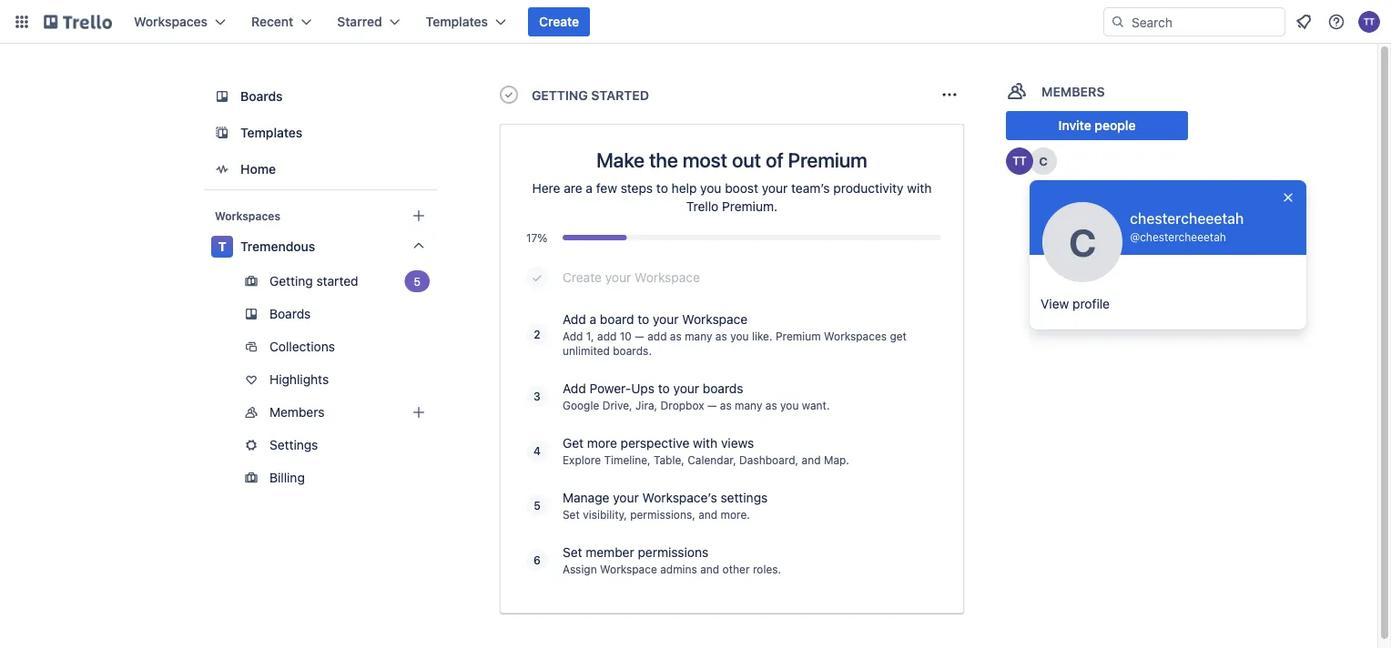 Task type: vqa. For each thing, say whether or not it's contained in the screenshot.
the topmost "and"
yes



Task type: describe. For each thing, give the bounding box(es) containing it.
billing link
[[204, 463, 437, 493]]

@
[[1130, 230, 1140, 243]]

2 add from the left
[[647, 330, 667, 342]]

create for create your workspace
[[563, 270, 602, 285]]

people
[[1095, 118, 1136, 133]]

and inside set member permissions assign workspace admins and other roles.
[[700, 563, 720, 575]]

2
[[534, 328, 541, 341]]

ups
[[631, 381, 655, 396]]

terry turtle (terryturtle) image
[[1006, 147, 1034, 175]]

boards.
[[613, 344, 652, 357]]

roles.
[[753, 563, 781, 575]]

terry turtle (terryturtle) image
[[1358, 11, 1380, 33]]

0 vertical spatial 5
[[414, 275, 421, 288]]

want.
[[802, 399, 830, 412]]

create for create
[[539, 14, 579, 29]]

unlimited
[[563, 344, 610, 357]]

getting started
[[532, 88, 649, 103]]

trello
[[686, 199, 719, 214]]

settings
[[721, 490, 768, 505]]

open information menu image
[[1327, 13, 1346, 31]]

more
[[587, 436, 617, 451]]

many inside the add a board to your workspace add 1, add 10 — add as many as you like. premium workspaces get unlimited boards.
[[685, 330, 712, 342]]

home image
[[211, 158, 233, 180]]

here are a few steps to help you boost your team's productivity with trello premium.
[[532, 181, 932, 214]]

as down 'boards'
[[720, 399, 732, 412]]

4
[[534, 444, 541, 457]]

view
[[1041, 296, 1069, 311]]

c button
[[1030, 147, 1057, 175]]

1 horizontal spatial workspaces
[[215, 209, 280, 222]]

visibility,
[[583, 508, 627, 521]]

the
[[649, 147, 678, 171]]

a inside the here are a few steps to help you boost your team's productivity with trello premium.
[[586, 181, 593, 196]]

members link
[[204, 398, 437, 427]]

workspace inside the add a board to your workspace add 1, add 10 — add as many as you like. premium workspaces get unlimited boards.
[[682, 312, 748, 327]]

starred button
[[326, 7, 411, 36]]

create button
[[528, 7, 590, 36]]

many inside add power-ups to your boards google drive, jira, dropbox — as many as you want.
[[735, 399, 762, 412]]

members
[[270, 405, 325, 420]]

starred
[[337, 14, 382, 29]]

most
[[683, 147, 728, 171]]

manage
[[563, 490, 610, 505]]

as left 'like.'
[[716, 330, 727, 342]]

and inside manage your workspace's settings set visibility, permissions, and more.
[[699, 508, 718, 521]]

add for add power-ups to your boards
[[563, 381, 586, 396]]

templates button
[[415, 7, 517, 36]]

manage your workspace's settings set visibility, permissions, and more.
[[563, 490, 768, 521]]

your inside add power-ups to your boards google drive, jira, dropbox — as many as you want.
[[673, 381, 699, 396]]

highlights
[[270, 372, 329, 387]]

add image
[[408, 402, 430, 423]]

premium inside the add a board to your workspace add 1, add 10 — add as many as you like. premium workspaces get unlimited boards.
[[776, 330, 821, 342]]

settings link
[[204, 431, 437, 460]]

c for chestercheeetah (chestercheeetah) image to the top
[[1039, 154, 1048, 168]]

are
[[564, 181, 582, 196]]

get
[[563, 436, 584, 451]]

calendar,
[[688, 453, 736, 466]]

dropbox
[[661, 399, 704, 412]]

settings
[[270, 437, 318, 453]]

3
[[534, 390, 541, 402]]

permissions,
[[630, 508, 695, 521]]

collections
[[270, 339, 335, 354]]

primary element
[[0, 0, 1391, 44]]

steps
[[621, 181, 653, 196]]

collections link
[[204, 332, 437, 361]]

boards for 1st 'boards' link from the bottom of the page
[[270, 306, 311, 321]]

back to home image
[[44, 7, 112, 36]]

admins
[[660, 563, 697, 575]]

Search field
[[1125, 8, 1285, 36]]

explore
[[563, 453, 601, 466]]

getting started
[[270, 274, 358, 289]]

10
[[620, 330, 632, 342]]

drive,
[[602, 399, 632, 412]]

getting
[[532, 88, 588, 103]]

workspace inside set member permissions assign workspace admins and other roles.
[[600, 563, 657, 575]]

table,
[[654, 453, 685, 466]]

%
[[538, 231, 548, 244]]

invite people
[[1059, 118, 1136, 133]]

add a board to your workspace add 1, add 10 — add as many as you like. premium workspaces get unlimited boards.
[[563, 312, 907, 357]]

get more perspective with views explore timeline, table, calendar, dashboard, and map.
[[563, 436, 849, 466]]

17 %
[[526, 231, 548, 244]]

2 boards link from the top
[[204, 300, 437, 329]]

to inside the here are a few steps to help you boost your team's productivity with trello premium.
[[656, 181, 668, 196]]

make
[[596, 147, 645, 171]]

team's
[[791, 181, 830, 196]]

recent
[[251, 14, 293, 29]]

views
[[721, 436, 754, 451]]

here
[[532, 181, 560, 196]]

started
[[316, 274, 358, 289]]

boost
[[725, 181, 758, 196]]

— for boards
[[707, 399, 717, 412]]

create your workspace
[[563, 270, 700, 285]]

chestercheeetah @ chestercheeetah
[[1130, 210, 1244, 243]]

chestercheeetah inside chestercheeetah @ chestercheeetah
[[1140, 230, 1226, 243]]

help
[[672, 181, 697, 196]]

google
[[563, 399, 599, 412]]



Task type: locate. For each thing, give the bounding box(es) containing it.
0 vertical spatial chestercheeetah
[[1130, 210, 1244, 227]]

c right terry turtle (terryturtle) icon
[[1039, 154, 1048, 168]]

set up assign
[[563, 545, 582, 560]]

2 vertical spatial add
[[563, 381, 586, 396]]

home link
[[204, 153, 437, 186]]

6
[[534, 554, 541, 566]]

templates up home
[[240, 125, 303, 140]]

templates right the starred dropdown button
[[426, 14, 488, 29]]

jira,
[[636, 399, 658, 412]]

0 horizontal spatial workspaces
[[134, 14, 208, 29]]

your down of
[[762, 181, 788, 196]]

many up 'boards'
[[685, 330, 712, 342]]

board
[[600, 312, 634, 327]]

2 horizontal spatial workspaces
[[824, 330, 887, 342]]

1 horizontal spatial c
[[1069, 219, 1096, 264]]

1 vertical spatial 5
[[534, 499, 541, 512]]

1,
[[586, 330, 594, 342]]

1 vertical spatial premium
[[776, 330, 821, 342]]

you inside the add a board to your workspace add 1, add 10 — add as many as you like. premium workspaces get unlimited boards.
[[730, 330, 749, 342]]

1 vertical spatial you
[[730, 330, 749, 342]]

1 vertical spatial workspaces
[[215, 209, 280, 222]]

your inside manage your workspace's settings set visibility, permissions, and more.
[[613, 490, 639, 505]]

1 horizontal spatial add
[[647, 330, 667, 342]]

boards down "getting"
[[270, 306, 311, 321]]

with up calendar,
[[693, 436, 718, 451]]

2 vertical spatial and
[[700, 563, 720, 575]]

add up boards.
[[647, 330, 667, 342]]

many
[[685, 330, 712, 342], [735, 399, 762, 412]]

a inside the add a board to your workspace add 1, add 10 — add as many as you like. premium workspaces get unlimited boards.
[[590, 312, 596, 327]]

of
[[766, 147, 784, 171]]

2 vertical spatial you
[[780, 399, 799, 412]]

0 vertical spatial with
[[907, 181, 932, 196]]

0 vertical spatial set
[[563, 508, 580, 521]]

templates inside templates 'link'
[[240, 125, 303, 140]]

with inside get more perspective with views explore timeline, table, calendar, dashboard, and map.
[[693, 436, 718, 451]]

2 set from the top
[[563, 545, 582, 560]]

1 add from the left
[[597, 330, 617, 342]]

2 horizontal spatial you
[[780, 399, 799, 412]]

1 vertical spatial chestercheeetah
[[1140, 230, 1226, 243]]

0 vertical spatial chestercheeetah (chestercheeetah) image
[[1030, 147, 1057, 175]]

assign
[[563, 563, 597, 575]]

workspaces inside workspaces dropdown button
[[134, 14, 208, 29]]

1 vertical spatial boards link
[[204, 300, 437, 329]]

0 vertical spatial templates
[[426, 14, 488, 29]]

boards
[[703, 381, 743, 396]]

make the most out of premium
[[596, 147, 868, 171]]

you up trello
[[700, 181, 722, 196]]

few
[[596, 181, 617, 196]]

your
[[762, 181, 788, 196], [605, 270, 631, 285], [653, 312, 679, 327], [673, 381, 699, 396], [613, 490, 639, 505]]

1 vertical spatial with
[[693, 436, 718, 451]]

add inside add power-ups to your boards google drive, jira, dropbox — as many as you want.
[[563, 381, 586, 396]]

0 vertical spatial a
[[586, 181, 593, 196]]

0 vertical spatial premium
[[788, 147, 868, 171]]

premium.
[[722, 199, 778, 214]]

5 left manage
[[534, 499, 541, 512]]

0 vertical spatial workspace
[[635, 270, 700, 285]]

1 horizontal spatial —
[[707, 399, 717, 412]]

permissions
[[638, 545, 709, 560]]

2 add from the top
[[563, 330, 583, 342]]

templates link
[[204, 117, 437, 149]]

board image
[[211, 86, 233, 107]]

and left more.
[[699, 508, 718, 521]]

as right 10
[[670, 330, 682, 342]]

create up the getting on the top left
[[539, 14, 579, 29]]

0 horizontal spatial —
[[635, 330, 644, 342]]

and inside get more perspective with views explore timeline, table, calendar, dashboard, and map.
[[802, 453, 821, 466]]

to inside add power-ups to your boards google drive, jira, dropbox — as many as you want.
[[658, 381, 670, 396]]

chestercheeetah (chestercheeetah) image left @ at the top
[[1043, 202, 1123, 282]]

0 vertical spatial many
[[685, 330, 712, 342]]

5
[[414, 275, 421, 288], [534, 499, 541, 512]]

0 horizontal spatial c
[[1039, 154, 1048, 168]]

17
[[526, 231, 538, 244]]

0 vertical spatial add
[[563, 312, 586, 327]]

set down manage
[[563, 508, 580, 521]]

workspaces
[[134, 14, 208, 29], [215, 209, 280, 222], [824, 330, 887, 342]]

your up dropbox
[[673, 381, 699, 396]]

0 horizontal spatial 5
[[414, 275, 421, 288]]

1 vertical spatial a
[[590, 312, 596, 327]]

invite people button
[[1006, 111, 1188, 140]]

1 horizontal spatial you
[[730, 330, 749, 342]]

5 down create a workspace image at left top
[[414, 275, 421, 288]]

c
[[1039, 154, 1048, 168], [1069, 219, 1096, 264]]

view profile
[[1041, 296, 1110, 311]]

c inside 'button'
[[1039, 154, 1048, 168]]

0 vertical spatial boards
[[240, 89, 283, 104]]

— inside the add a board to your workspace add 1, add 10 — add as many as you like. premium workspaces get unlimited boards.
[[635, 330, 644, 342]]

you inside add power-ups to your boards google drive, jira, dropbox — as many as you want.
[[780, 399, 799, 412]]

you left 'like.'
[[730, 330, 749, 342]]

productivity
[[833, 181, 904, 196]]

0 horizontal spatial with
[[693, 436, 718, 451]]

workspace up 'boards'
[[682, 312, 748, 327]]

1 vertical spatial templates
[[240, 125, 303, 140]]

0 horizontal spatial templates
[[240, 125, 303, 140]]

you
[[700, 181, 722, 196], [730, 330, 749, 342], [780, 399, 799, 412]]

workspaces button
[[123, 7, 237, 36]]

0 vertical spatial c
[[1039, 154, 1048, 168]]

0 vertical spatial create
[[539, 14, 579, 29]]

add up unlimited
[[563, 312, 586, 327]]

0 vertical spatial and
[[802, 453, 821, 466]]

— right 10
[[635, 330, 644, 342]]

out
[[732, 147, 761, 171]]

0 vertical spatial —
[[635, 330, 644, 342]]

with inside the here are a few steps to help you boost your team's productivity with trello premium.
[[907, 181, 932, 196]]

home
[[240, 162, 276, 177]]

chestercheeetah (chestercheeetah) image
[[1030, 147, 1057, 175], [1043, 202, 1123, 282]]

and left map.
[[802, 453, 821, 466]]

getting
[[270, 274, 313, 289]]

create
[[539, 14, 579, 29], [563, 270, 602, 285]]

like.
[[752, 330, 773, 342]]

timeline,
[[604, 453, 651, 466]]

templates
[[426, 14, 488, 29], [240, 125, 303, 140]]

add
[[563, 312, 586, 327], [563, 330, 583, 342], [563, 381, 586, 396]]

1 set from the top
[[563, 508, 580, 521]]

0 vertical spatial boards link
[[204, 80, 437, 113]]

1 vertical spatial many
[[735, 399, 762, 412]]

set inside manage your workspace's settings set visibility, permissions, and more.
[[563, 508, 580, 521]]

premium right 'like.'
[[776, 330, 821, 342]]

to for ups
[[658, 381, 670, 396]]

profile
[[1073, 296, 1110, 311]]

1 horizontal spatial 5
[[534, 499, 541, 512]]

1 boards link from the top
[[204, 80, 437, 113]]

1 horizontal spatial many
[[735, 399, 762, 412]]

to inside the add a board to your workspace add 1, add 10 — add as many as you like. premium workspaces get unlimited boards.
[[638, 312, 649, 327]]

1 vertical spatial chestercheeetah (chestercheeetah) image
[[1043, 202, 1123, 282]]

boards
[[240, 89, 283, 104], [270, 306, 311, 321]]

your inside the add a board to your workspace add 1, add 10 — add as many as you like. premium workspaces get unlimited boards.
[[653, 312, 679, 327]]

template board image
[[211, 122, 233, 144]]

0 notifications image
[[1293, 11, 1315, 33]]

set
[[563, 508, 580, 521], [563, 545, 582, 560]]

map.
[[824, 453, 849, 466]]

0 horizontal spatial you
[[700, 181, 722, 196]]

your inside the here are a few steps to help you boost your team's productivity with trello premium.
[[762, 181, 788, 196]]

to left help
[[656, 181, 668, 196]]

set inside set member permissions assign workspace admins and other roles.
[[563, 545, 582, 560]]

your right board
[[653, 312, 679, 327]]

as
[[670, 330, 682, 342], [716, 330, 727, 342], [720, 399, 732, 412], [766, 399, 777, 412]]

create up board
[[563, 270, 602, 285]]

1 vertical spatial —
[[707, 399, 717, 412]]

1 horizontal spatial with
[[907, 181, 932, 196]]

— down 'boards'
[[707, 399, 717, 412]]

a up 1,
[[590, 312, 596, 327]]

add right 1,
[[597, 330, 617, 342]]

1 vertical spatial and
[[699, 508, 718, 521]]

get
[[890, 330, 907, 342]]

workspace down trello
[[635, 270, 700, 285]]

add up google
[[563, 381, 586, 396]]

member
[[586, 545, 634, 560]]

2 vertical spatial workspace
[[600, 563, 657, 575]]

— for workspace
[[635, 330, 644, 342]]

c left @ at the top
[[1069, 219, 1096, 264]]

c for the bottom chestercheeetah (chestercheeetah) image
[[1069, 219, 1096, 264]]

power-
[[590, 381, 631, 396]]

2 vertical spatial workspaces
[[824, 330, 887, 342]]

to right board
[[638, 312, 649, 327]]

billing
[[270, 470, 305, 485]]

1 vertical spatial to
[[638, 312, 649, 327]]

a right are
[[586, 181, 593, 196]]

1 vertical spatial set
[[563, 545, 582, 560]]

chestercheeetah (chestercheeetah) image down invite people button
[[1030, 147, 1057, 175]]

1 vertical spatial add
[[563, 330, 583, 342]]

1 vertical spatial workspace
[[682, 312, 748, 327]]

templates inside 'templates' dropdown button
[[426, 14, 488, 29]]

boards link up templates 'link'
[[204, 80, 437, 113]]

add for add a board to your workspace
[[563, 312, 586, 327]]

boards for 1st 'boards' link from the top of the page
[[240, 89, 283, 104]]

— inside add power-ups to your boards google drive, jira, dropbox — as many as you want.
[[707, 399, 717, 412]]

to for board
[[638, 312, 649, 327]]

a
[[586, 181, 593, 196], [590, 312, 596, 327]]

to
[[656, 181, 668, 196], [638, 312, 649, 327], [658, 381, 670, 396]]

dashboard,
[[739, 453, 799, 466]]

boards right board icon
[[240, 89, 283, 104]]

invite
[[1059, 118, 1091, 133]]

set member permissions assign workspace admins and other roles.
[[563, 545, 781, 575]]

your up board
[[605, 270, 631, 285]]

create inside the create button
[[539, 14, 579, 29]]

0 vertical spatial to
[[656, 181, 668, 196]]

you left 'want.' at the right of the page
[[780, 399, 799, 412]]

workspace's
[[642, 490, 717, 505]]

1 vertical spatial boards
[[270, 306, 311, 321]]

2 vertical spatial to
[[658, 381, 670, 396]]

as left 'want.' at the right of the page
[[766, 399, 777, 412]]

0 horizontal spatial many
[[685, 330, 712, 342]]

you inside the here are a few steps to help you boost your team's productivity with trello premium.
[[700, 181, 722, 196]]

0 vertical spatial workspaces
[[134, 14, 208, 29]]

1 vertical spatial create
[[563, 270, 602, 285]]

boards link up collections link
[[204, 300, 437, 329]]

members
[[1042, 84, 1105, 99]]

to right ups
[[658, 381, 670, 396]]

other
[[723, 563, 750, 575]]

with
[[907, 181, 932, 196], [693, 436, 718, 451]]

workspace down the member
[[600, 563, 657, 575]]

t
[[218, 239, 226, 254]]

0 vertical spatial you
[[700, 181, 722, 196]]

many down 'boards'
[[735, 399, 762, 412]]

add left 1,
[[563, 330, 583, 342]]

recent button
[[240, 7, 323, 36]]

workspaces inside the add a board to your workspace add 1, add 10 — add as many as you like. premium workspaces get unlimited boards.
[[824, 330, 887, 342]]

and left the other
[[700, 563, 720, 575]]

highlights link
[[204, 365, 437, 394]]

premium up team's
[[788, 147, 868, 171]]

1 vertical spatial c
[[1069, 219, 1096, 264]]

your up visibility,
[[613, 490, 639, 505]]

add power-ups to your boards google drive, jira, dropbox — as many as you want.
[[563, 381, 830, 412]]

1 horizontal spatial templates
[[426, 14, 488, 29]]

3 add from the top
[[563, 381, 586, 396]]

close image
[[1281, 190, 1296, 205]]

with right the productivity
[[907, 181, 932, 196]]

started
[[591, 88, 649, 103]]

create a workspace image
[[408, 205, 430, 227]]

0 horizontal spatial add
[[597, 330, 617, 342]]

tremendous
[[240, 239, 315, 254]]

more.
[[721, 508, 750, 521]]

1 add from the top
[[563, 312, 586, 327]]

search image
[[1111, 15, 1125, 29]]



